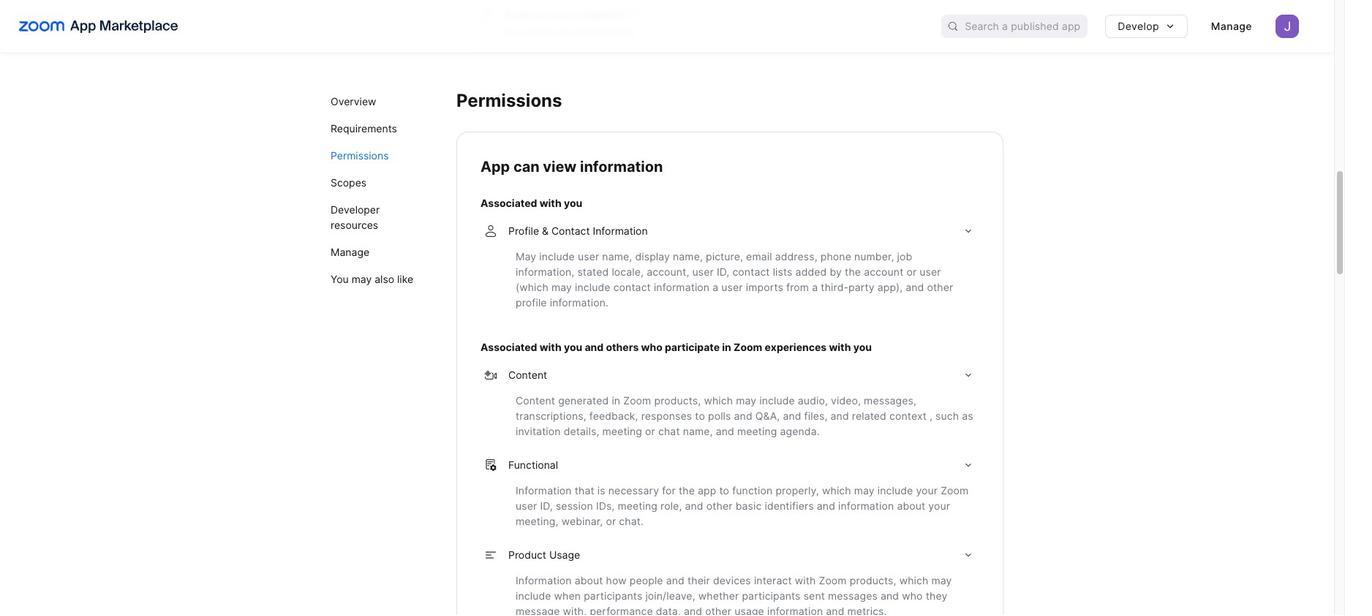 Task type: describe. For each thing, give the bounding box(es) containing it.
product
[[509, 548, 547, 561]]

may include user name, display name, picture, email address, phone number, job information, stated locale, account, user id, contact lists added by the account or user (which may include contact information a user imports from a third-party app), and other profile information.
[[516, 250, 954, 308]]

0 vertical spatial permissions
[[457, 90, 562, 111]]

no
[[504, 26, 518, 38]]

you
[[331, 273, 349, 285]]

who inside information about how people and their devices interact with zoom products, which may include when participants join/leave, whether participants sent messages and who they message with, performance data, and other usage information and metrics.
[[902, 589, 923, 602]]

associated with you
[[481, 196, 583, 209]]

picture,
[[706, 250, 744, 262]]

0 vertical spatial your
[[917, 484, 938, 497]]

meeting inside information that is necessary for the app to function properly, which may include your zoom user id, session ids, meeting role, and other basic identifiers and information about your meeting, webinar, or chat.
[[618, 499, 658, 512]]

account inside may include user name, display name, picture, email address, phone number, job information, stated locale, account, user id, contact lists added by the account or user (which may include contact information a user imports from a third-party app), and other profile information.
[[864, 265, 904, 278]]

and up agenda.
[[783, 409, 802, 422]]

or inside content generated in zoom products, which may include audio, video, messages, transcriptions, feedback, responses to polls and q&a, and files, and related context , such as invitation details, meeting or chat name, and meeting agenda.
[[646, 425, 656, 437]]

and down app
[[685, 499, 704, 512]]

contact
[[552, 224, 590, 237]]

other inside information that is necessary for the app to function properly, which may include your zoom user id, session ids, meeting role, and other basic identifiers and information about your meeting, webinar, or chat.
[[707, 499, 733, 512]]

zoom inside information that is necessary for the app to function properly, which may include your zoom user id, session ids, meeting role, and other basic identifiers and information about your meeting, webinar, or chat.
[[941, 484, 969, 497]]

0 horizontal spatial account
[[535, 8, 576, 20]]

functional button
[[481, 450, 980, 480]]

overview link
[[331, 88, 430, 115]]

and left others
[[585, 341, 604, 353]]

1 vertical spatial contact
[[614, 281, 651, 293]]

audio,
[[798, 394, 828, 407]]

properly,
[[776, 484, 820, 497]]

also
[[375, 273, 394, 285]]

in inside content generated in zoom products, which may include audio, video, messages, transcriptions, feedback, responses to polls and q&a, and files, and related context , such as invitation details, meeting or chat name, and meeting agenda.
[[612, 394, 621, 407]]

others
[[606, 341, 639, 353]]

q&a,
[[756, 409, 780, 422]]

manage button
[[1200, 15, 1265, 38]]

and down the properly,
[[817, 499, 836, 512]]

app
[[698, 484, 717, 497]]

transcriptions,
[[516, 409, 587, 422]]

such
[[936, 409, 959, 422]]

information for functional
[[516, 484, 572, 497]]

content for content generated in zoom products, which may include audio, video, messages, transcriptions, feedback, responses to polls and q&a, and files, and related context , such as invitation details, meeting or chat name, and meeting agenda.
[[516, 394, 556, 407]]

may inside content generated in zoom products, which may include audio, video, messages, transcriptions, feedback, responses to polls and q&a, and files, and related context , such as invitation details, meeting or chat name, and meeting agenda.
[[736, 394, 757, 407]]

,
[[930, 409, 933, 422]]

you may also like
[[331, 273, 414, 285]]

or inside may include user name, display name, picture, email address, phone number, job information, stated locale, account, user id, contact lists added by the account or user (which may include contact information a user imports from a third-party app), and other profile information.
[[907, 265, 917, 278]]

or inside information that is necessary for the app to function properly, which may include your zoom user id, session ids, meeting role, and other basic identifiers and information about your meeting, webinar, or chat.
[[606, 515, 616, 527]]

usage
[[549, 548, 580, 561]]

with up &
[[540, 196, 562, 209]]

other inside information about how people and their devices interact with zoom products, which may include when participants join/leave, whether participants sent messages and who they message with, performance data, and other usage information and metrics.
[[706, 605, 732, 615]]

permissions link
[[331, 142, 430, 169]]

2 a from the left
[[812, 281, 818, 293]]

product usage button
[[481, 540, 980, 570]]

and up metrics.
[[881, 589, 899, 602]]

the inside may include user name, display name, picture, email address, phone number, job information, stated locale, account, user id, contact lists added by the account or user (which may include contact information a user imports from a third-party app), and other profile information.
[[845, 265, 861, 278]]

necessary
[[609, 484, 659, 497]]

feedback,
[[590, 409, 639, 422]]

information for product usage
[[516, 574, 572, 587]]

polls
[[708, 409, 731, 422]]

third-
[[821, 281, 849, 293]]

interact
[[754, 574, 792, 587]]

their
[[688, 574, 710, 587]]

chat.
[[619, 515, 644, 527]]

which inside information that is necessary for the app to function properly, which may include your zoom user id, session ids, meeting role, and other basic identifiers and information about your meeting, webinar, or chat.
[[823, 484, 852, 497]]

address,
[[775, 250, 818, 262]]

whether
[[699, 589, 739, 602]]

id, inside may include user name, display name, picture, email address, phone number, job information, stated locale, account, user id, contact lists added by the account or user (which may include contact information a user imports from a third-party app), and other profile information.
[[717, 265, 730, 278]]

information inside information about how people and their devices interact with zoom products, which may include when participants join/leave, whether participants sent messages and who they message with, performance data, and other usage information and metrics.
[[768, 605, 823, 615]]

performance
[[590, 605, 653, 615]]

1 horizontal spatial contact
[[733, 265, 770, 278]]

chat
[[659, 425, 680, 437]]

associated for profile & contact information
[[481, 196, 537, 209]]

they
[[926, 589, 948, 602]]

about inside information that is necessary for the app to function properly, which may include your zoom user id, session ids, meeting role, and other basic identifiers and information about your meeting, webinar, or chat.
[[897, 499, 926, 512]]

data,
[[656, 605, 681, 615]]

zoom account eligibility
[[504, 8, 625, 20]]

stated
[[578, 265, 609, 278]]

user inside information that is necessary for the app to function properly, which may include your zoom user id, session ids, meeting role, and other basic identifiers and information about your meeting, webinar, or chat.
[[516, 499, 537, 512]]

app),
[[878, 281, 903, 293]]

&
[[542, 224, 549, 237]]

you for generated
[[564, 341, 583, 353]]

experiences
[[765, 341, 827, 353]]

phone
[[821, 250, 852, 262]]

as
[[962, 409, 974, 422]]

generated
[[558, 394, 609, 407]]

resources
[[331, 219, 378, 231]]

associated for content
[[481, 341, 537, 353]]

for
[[662, 484, 676, 497]]

and right 'polls'
[[734, 409, 753, 422]]

with down profile
[[540, 341, 562, 353]]

requirements link
[[331, 115, 430, 142]]

information about how people and their devices interact with zoom products, which may include when participants join/leave, whether participants sent messages and who they message with, performance data, and other usage information and metrics.
[[516, 574, 952, 615]]

2 participants from the left
[[742, 589, 801, 602]]

requirements
[[331, 122, 397, 135]]

role,
[[661, 499, 682, 512]]

developer
[[331, 203, 380, 216]]

Search text field
[[965, 16, 1088, 37]]

requirements
[[571, 26, 635, 38]]

name, inside content generated in zoom products, which may include audio, video, messages, transcriptions, feedback, responses to polls and q&a, and files, and related context , such as invitation details, meeting or chat name, and meeting agenda.
[[683, 425, 713, 437]]

responses
[[642, 409, 692, 422]]

party
[[849, 281, 875, 293]]

include inside content generated in zoom products, which may include audio, video, messages, transcriptions, feedback, responses to polls and q&a, and files, and related context , such as invitation details, meeting or chat name, and meeting agenda.
[[760, 394, 795, 407]]

display
[[635, 250, 670, 262]]

added
[[796, 265, 827, 278]]

meeting down feedback, at bottom left
[[603, 425, 643, 437]]

products, inside content generated in zoom products, which may include audio, video, messages, transcriptions, feedback, responses to polls and q&a, and files, and related context , such as invitation details, meeting or chat name, and meeting agenda.
[[655, 394, 701, 407]]

sent
[[804, 589, 825, 602]]

id, inside information that is necessary for the app to function properly, which may include your zoom user id, session ids, meeting role, and other basic identifiers and information about your meeting, webinar, or chat.
[[540, 499, 553, 512]]

context
[[890, 409, 927, 422]]

with right experiences
[[829, 341, 851, 353]]

product usage
[[509, 548, 580, 561]]

session
[[556, 499, 593, 512]]

people
[[630, 574, 663, 587]]

app can view information
[[481, 158, 663, 175]]

email
[[747, 250, 773, 262]]

the inside information that is necessary for the app to function properly, which may include your zoom user id, session ids, meeting role, and other basic identifiers and information about your meeting, webinar, or chat.
[[679, 484, 695, 497]]

banner containing develop
[[0, 0, 1335, 53]]

metrics.
[[848, 605, 887, 615]]

view
[[543, 158, 577, 175]]

may
[[516, 250, 537, 262]]

zoom inside information about how people and their devices interact with zoom products, which may include when participants join/leave, whether participants sent messages and who they message with, performance data, and other usage information and metrics.
[[819, 574, 847, 587]]



Task type: vqa. For each thing, say whether or not it's contained in the screenshot.


Task type: locate. For each thing, give the bounding box(es) containing it.
content for content
[[509, 368, 548, 381]]

1 horizontal spatial which
[[823, 484, 852, 497]]

information down product usage
[[516, 574, 572, 587]]

who
[[641, 341, 663, 353], [902, 589, 923, 602]]

products, up 'responses'
[[655, 394, 701, 407]]

may inside information about how people and their devices interact with zoom products, which may include when participants join/leave, whether participants sent messages and who they message with, performance data, and other usage information and metrics.
[[932, 574, 952, 587]]

1 vertical spatial associated
[[481, 341, 537, 353]]

manage link
[[331, 239, 430, 266]]

1 vertical spatial your
[[929, 499, 951, 512]]

1 vertical spatial information
[[516, 484, 572, 497]]

1 vertical spatial content
[[516, 394, 556, 407]]

0 vertical spatial the
[[845, 265, 861, 278]]

and down video,
[[831, 409, 849, 422]]

content button
[[481, 360, 980, 390]]

2 vertical spatial information
[[516, 574, 572, 587]]

from
[[787, 281, 809, 293]]

agenda.
[[781, 425, 820, 437]]

permissions
[[457, 90, 562, 111], [331, 149, 389, 162]]

1 vertical spatial manage
[[331, 246, 370, 258]]

who right others
[[641, 341, 663, 353]]

2 vertical spatial other
[[706, 605, 732, 615]]

1 horizontal spatial a
[[812, 281, 818, 293]]

1 horizontal spatial participants
[[742, 589, 801, 602]]

developer resources link
[[331, 196, 430, 239]]

profile & contact information
[[509, 224, 648, 237]]

may right you
[[352, 273, 372, 285]]

develop
[[1118, 20, 1160, 32]]

with,
[[563, 605, 587, 615]]

in up the content dropdown button
[[723, 341, 732, 353]]

1 vertical spatial about
[[575, 574, 603, 587]]

0 vertical spatial content
[[509, 368, 548, 381]]

1 horizontal spatial products,
[[850, 574, 897, 587]]

1 horizontal spatial about
[[897, 499, 926, 512]]

0 horizontal spatial products,
[[655, 394, 701, 407]]

other inside may include user name, display name, picture, email address, phone number, job information, stated locale, account, user id, contact lists added by the account or user (which may include contact information a user imports from a third-party app), and other profile information.
[[928, 281, 954, 293]]

which right the properly,
[[823, 484, 852, 497]]

0 vertical spatial to
[[695, 409, 705, 422]]

locale,
[[612, 265, 644, 278]]

products, up messages
[[850, 574, 897, 587]]

imports
[[746, 281, 784, 293]]

which inside information about how people and their devices interact with zoom products, which may include when participants join/leave, whether participants sent messages and who they message with, performance data, and other usage information and metrics.
[[900, 574, 929, 587]]

2 associated from the top
[[481, 341, 537, 353]]

0 horizontal spatial a
[[713, 281, 719, 293]]

meeting down q&a,
[[738, 425, 778, 437]]

id, down picture,
[[717, 265, 730, 278]]

may inside information that is necessary for the app to function properly, which may include your zoom user id, session ids, meeting role, and other basic identifiers and information about your meeting, webinar, or chat.
[[855, 484, 875, 497]]

may right the properly,
[[855, 484, 875, 497]]

which up 'polls'
[[704, 394, 733, 407]]

contact down email
[[733, 265, 770, 278]]

0 horizontal spatial who
[[641, 341, 663, 353]]

products, inside information about how people and their devices interact with zoom products, which may include when participants join/leave, whether participants sent messages and who they message with, performance data, and other usage information and metrics.
[[850, 574, 897, 587]]

or down job
[[907, 265, 917, 278]]

0 horizontal spatial about
[[575, 574, 603, 587]]

include inside information about how people and their devices interact with zoom products, which may include when participants join/leave, whether participants sent messages and who they message with, performance data, and other usage information and metrics.
[[516, 589, 551, 602]]

1 vertical spatial which
[[823, 484, 852, 497]]

0 vertical spatial information
[[593, 224, 648, 237]]

meeting,
[[516, 515, 559, 527]]

search a published app element
[[942, 15, 1088, 38]]

1 participants from the left
[[584, 589, 643, 602]]

information
[[580, 158, 663, 175], [654, 281, 710, 293], [839, 499, 895, 512], [768, 605, 823, 615]]

function
[[733, 484, 773, 497]]

name, up account, at the top of the page
[[673, 250, 703, 262]]

a down picture,
[[713, 281, 719, 293]]

1 associated from the top
[[481, 196, 537, 209]]

you may also like link
[[331, 266, 430, 293]]

associated up profile
[[481, 196, 537, 209]]

information down functional
[[516, 484, 572, 497]]

related
[[852, 409, 887, 422]]

0 horizontal spatial or
[[606, 515, 616, 527]]

0 vertical spatial about
[[897, 499, 926, 512]]

information that is necessary for the app to function properly, which may include your zoom user id, session ids, meeting role, and other basic identifiers and information about your meeting, webinar, or chat.
[[516, 484, 969, 527]]

to
[[695, 409, 705, 422], [720, 484, 730, 497]]

join/leave,
[[646, 589, 696, 602]]

id, up meeting,
[[540, 499, 553, 512]]

you up video,
[[854, 341, 872, 353]]

0 horizontal spatial manage
[[331, 246, 370, 258]]

contact down locale, at the top of page
[[614, 281, 651, 293]]

you down information.
[[564, 341, 583, 353]]

participate
[[665, 341, 720, 353]]

by
[[830, 265, 842, 278]]

overview
[[331, 95, 376, 108]]

banner
[[0, 0, 1335, 53]]

eligibility
[[579, 8, 625, 20]]

1 horizontal spatial the
[[845, 265, 861, 278]]

how
[[606, 574, 627, 587]]

associated with you and others who participate in zoom experiences with you
[[481, 341, 872, 353]]

other right app),
[[928, 281, 954, 293]]

video,
[[831, 394, 861, 407]]

1 vertical spatial permissions
[[331, 149, 389, 162]]

0 horizontal spatial which
[[704, 394, 733, 407]]

when
[[554, 589, 581, 602]]

job
[[898, 250, 913, 262]]

participants down how
[[584, 589, 643, 602]]

manage
[[1212, 20, 1253, 32], [331, 246, 370, 258]]

content inside dropdown button
[[509, 368, 548, 381]]

which up the 'they'
[[900, 574, 929, 587]]

in up feedback, at bottom left
[[612, 394, 621, 407]]

2 horizontal spatial or
[[907, 265, 917, 278]]

information inside information that is necessary for the app to function properly, which may include your zoom user id, session ids, meeting role, and other basic identifiers and information about your meeting, webinar, or chat.
[[839, 499, 895, 512]]

0 vertical spatial account
[[535, 8, 576, 20]]

0 horizontal spatial in
[[612, 394, 621, 407]]

about inside information about how people and their devices interact with zoom products, which may include when participants join/leave, whether participants sent messages and who they message with, performance data, and other usage information and metrics.
[[575, 574, 603, 587]]

manage inside the manage link
[[331, 246, 370, 258]]

to right app
[[720, 484, 730, 497]]

id,
[[717, 265, 730, 278], [540, 499, 553, 512]]

1 vertical spatial the
[[679, 484, 695, 497]]

information inside may include user name, display name, picture, email address, phone number, job information, stated locale, account, user id, contact lists added by the account or user (which may include contact information a user imports from a third-party app), and other profile information.
[[654, 281, 710, 293]]

0 vertical spatial products,
[[655, 394, 701, 407]]

0 vertical spatial or
[[907, 265, 917, 278]]

ids,
[[596, 499, 615, 512]]

that
[[575, 484, 595, 497]]

you for include
[[564, 196, 583, 209]]

the right by
[[845, 265, 861, 278]]

1 horizontal spatial or
[[646, 425, 656, 437]]

and inside may include user name, display name, picture, email address, phone number, job information, stated locale, account, user id, contact lists added by the account or user (which may include contact information a user imports from a third-party app), and other profile information.
[[906, 281, 925, 293]]

in
[[723, 341, 732, 353], [612, 394, 621, 407]]

like
[[397, 273, 414, 285]]

0 vertical spatial in
[[723, 341, 732, 353]]

with inside information about how people and their devices interact with zoom products, which may include when participants join/leave, whether participants sent messages and who they message with, performance data, and other usage information and metrics.
[[795, 574, 816, 587]]

develop button
[[1106, 15, 1188, 38]]

meeting down necessary
[[618, 499, 658, 512]]

app
[[481, 158, 510, 175]]

and down messages
[[826, 605, 845, 615]]

0 horizontal spatial contact
[[614, 281, 651, 293]]

0 vertical spatial who
[[641, 341, 663, 353]]

zoom inside content generated in zoom products, which may include audio, video, messages, transcriptions, feedback, responses to polls and q&a, and files, and related context , such as invitation details, meeting or chat name, and meeting agenda.
[[624, 394, 652, 407]]

with up sent
[[795, 574, 816, 587]]

1 vertical spatial other
[[707, 499, 733, 512]]

profile & contact information button
[[481, 216, 980, 246]]

devices
[[713, 574, 751, 587]]

1 horizontal spatial id,
[[717, 265, 730, 278]]

permissions up app at top
[[457, 90, 562, 111]]

products,
[[655, 394, 701, 407], [850, 574, 897, 587]]

information inside dropdown button
[[593, 224, 648, 237]]

may down information,
[[552, 281, 572, 293]]

0 horizontal spatial permissions
[[331, 149, 389, 162]]

account up app),
[[864, 265, 904, 278]]

invitation
[[516, 425, 561, 437]]

content inside content generated in zoom products, which may include audio, video, messages, transcriptions, feedback, responses to polls and q&a, and files, and related context , such as invitation details, meeting or chat name, and meeting agenda.
[[516, 394, 556, 407]]

a down added
[[812, 281, 818, 293]]

the
[[845, 265, 861, 278], [679, 484, 695, 497]]

associated down profile
[[481, 341, 537, 353]]

1 horizontal spatial in
[[723, 341, 732, 353]]

manage inside manage button
[[1212, 20, 1253, 32]]

webinar,
[[562, 515, 603, 527]]

1 vertical spatial to
[[720, 484, 730, 497]]

functional
[[509, 458, 558, 471]]

0 vertical spatial which
[[704, 394, 733, 407]]

(which
[[516, 281, 549, 293]]

with
[[540, 196, 562, 209], [540, 341, 562, 353], [829, 341, 851, 353], [795, 574, 816, 587]]

0 vertical spatial manage
[[1212, 20, 1253, 32]]

number,
[[855, 250, 895, 262]]

which inside content generated in zoom products, which may include audio, video, messages, transcriptions, feedback, responses to polls and q&a, and files, and related context , such as invitation details, meeting or chat name, and meeting agenda.
[[704, 394, 733, 407]]

0 horizontal spatial participants
[[584, 589, 643, 602]]

account,
[[647, 265, 690, 278]]

other down app
[[707, 499, 733, 512]]

and right app),
[[906, 281, 925, 293]]

participants down interact
[[742, 589, 801, 602]]

information up display
[[593, 224, 648, 237]]

profile
[[516, 296, 547, 308]]

2 horizontal spatial which
[[900, 574, 929, 587]]

account up additional
[[535, 8, 576, 20]]

profile
[[509, 224, 539, 237]]

2 vertical spatial or
[[606, 515, 616, 527]]

information inside information that is necessary for the app to function properly, which may include your zoom user id, session ids, meeting role, and other basic identifiers and information about your meeting, webinar, or chat.
[[516, 484, 572, 497]]

1 horizontal spatial who
[[902, 589, 923, 602]]

1 a from the left
[[713, 281, 719, 293]]

learn more about user role tooltip
[[627, 9, 638, 19]]

1 vertical spatial in
[[612, 394, 621, 407]]

0 horizontal spatial to
[[695, 409, 705, 422]]

information,
[[516, 265, 575, 278]]

information
[[593, 224, 648, 237], [516, 484, 572, 497], [516, 574, 572, 587]]

may up the 'they'
[[932, 574, 952, 587]]

lists
[[773, 265, 793, 278]]

basic
[[736, 499, 762, 512]]

learn more about user role image
[[627, 9, 638, 19]]

name, up locale, at the top of page
[[603, 250, 633, 262]]

to inside content generated in zoom products, which may include audio, video, messages, transcriptions, feedback, responses to polls and q&a, and files, and related context , such as invitation details, meeting or chat name, and meeting agenda.
[[695, 409, 705, 422]]

1 horizontal spatial to
[[720, 484, 730, 497]]

developer resources
[[331, 203, 380, 231]]

manage for manage button
[[1212, 20, 1253, 32]]

0 horizontal spatial the
[[679, 484, 695, 497]]

to left 'polls'
[[695, 409, 705, 422]]

1 vertical spatial or
[[646, 425, 656, 437]]

to inside information that is necessary for the app to function properly, which may include your zoom user id, session ids, meeting role, and other basic identifiers and information about your meeting, webinar, or chat.
[[720, 484, 730, 497]]

1 vertical spatial products,
[[850, 574, 897, 587]]

may inside may include user name, display name, picture, email address, phone number, job information, stated locale, account, user id, contact lists added by the account or user (which may include contact information a user imports from a third-party app), and other profile information.
[[552, 281, 572, 293]]

details,
[[564, 425, 600, 437]]

2 vertical spatial which
[[900, 574, 929, 587]]

1 vertical spatial id,
[[540, 499, 553, 512]]

0 vertical spatial other
[[928, 281, 954, 293]]

no additional requirements
[[504, 26, 635, 38]]

and down 'polls'
[[716, 425, 735, 437]]

1 horizontal spatial manage
[[1212, 20, 1253, 32]]

information inside information about how people and their devices interact with zoom products, which may include when participants join/leave, whether participants sent messages and who they message with, performance data, and other usage information and metrics.
[[516, 574, 572, 587]]

you up "contact"
[[564, 196, 583, 209]]

message
[[516, 605, 560, 615]]

additional
[[521, 26, 568, 38]]

contact
[[733, 265, 770, 278], [614, 281, 651, 293]]

include inside information that is necessary for the app to function properly, which may include your zoom user id, session ids, meeting role, and other basic identifiers and information about your meeting, webinar, or chat.
[[878, 484, 914, 497]]

and up join/leave,
[[666, 574, 685, 587]]

1 horizontal spatial permissions
[[457, 90, 562, 111]]

manage for the manage link
[[331, 246, 370, 258]]

information.
[[550, 296, 609, 308]]

1 horizontal spatial account
[[864, 265, 904, 278]]

0 horizontal spatial id,
[[540, 499, 553, 512]]

or down ids,
[[606, 515, 616, 527]]

other down whether
[[706, 605, 732, 615]]

and right data,
[[684, 605, 703, 615]]

other
[[928, 281, 954, 293], [707, 499, 733, 512], [706, 605, 732, 615]]

can
[[514, 158, 540, 175]]

1 vertical spatial who
[[902, 589, 923, 602]]

may up q&a,
[[736, 394, 757, 407]]

messages,
[[864, 394, 917, 407]]

0 vertical spatial contact
[[733, 265, 770, 278]]

0 vertical spatial id,
[[717, 265, 730, 278]]

0 vertical spatial associated
[[481, 196, 537, 209]]

who left the 'they'
[[902, 589, 923, 602]]

and
[[906, 281, 925, 293], [585, 341, 604, 353], [734, 409, 753, 422], [783, 409, 802, 422], [831, 409, 849, 422], [716, 425, 735, 437], [685, 499, 704, 512], [817, 499, 836, 512], [666, 574, 685, 587], [881, 589, 899, 602], [684, 605, 703, 615], [826, 605, 845, 615]]

1 vertical spatial account
[[864, 265, 904, 278]]

associated
[[481, 196, 537, 209], [481, 341, 537, 353]]

the right for
[[679, 484, 695, 497]]

name, down 'polls'
[[683, 425, 713, 437]]

or left chat
[[646, 425, 656, 437]]

permissions down requirements
[[331, 149, 389, 162]]

scopes
[[331, 176, 367, 189]]

meeting
[[603, 425, 643, 437], [738, 425, 778, 437], [618, 499, 658, 512]]



